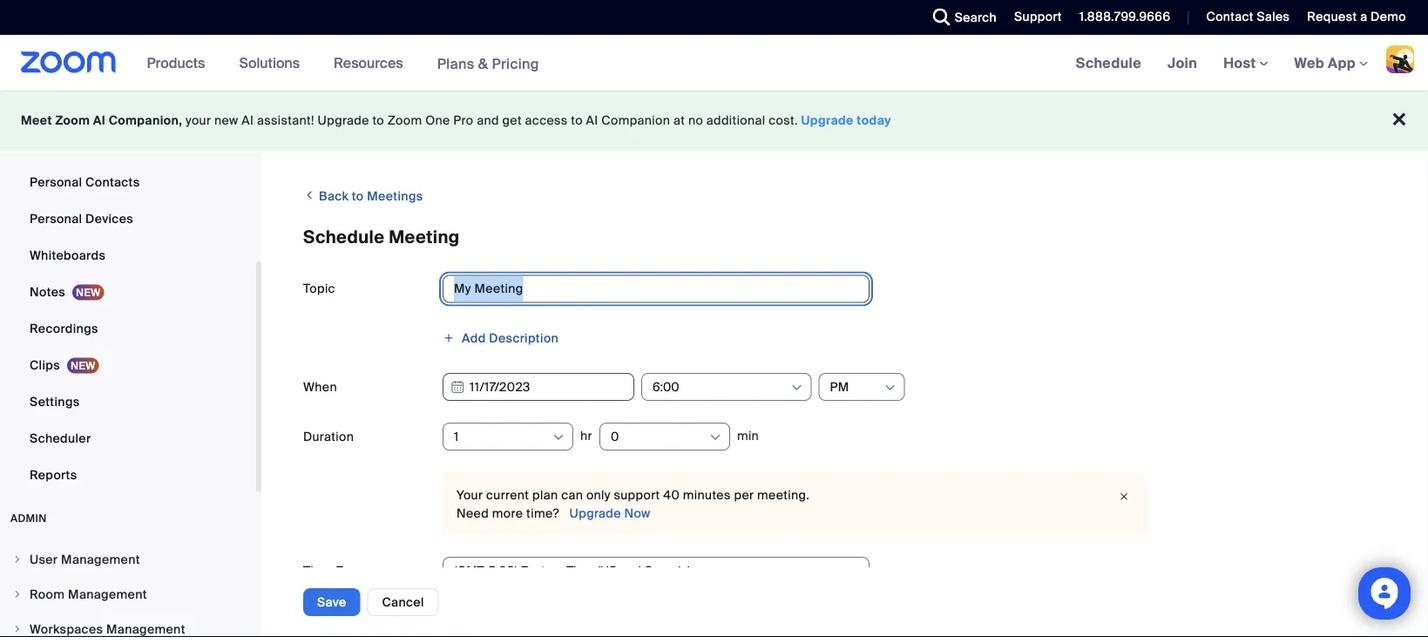 Task type: describe. For each thing, give the bounding box(es) containing it.
new
[[214, 112, 238, 129]]

duration
[[303, 428, 354, 445]]

back
[[319, 188, 349, 204]]

your
[[457, 487, 483, 503]]

room
[[30, 586, 65, 602]]

devices
[[85, 210, 133, 227]]

zone
[[336, 563, 366, 579]]

pro
[[454, 112, 474, 129]]

show options image for 1
[[552, 431, 566, 445]]

1 button
[[454, 424, 551, 450]]

resources button
[[334, 35, 411, 91]]

pricing
[[492, 54, 539, 73]]

minutes
[[683, 487, 731, 503]]

personal contacts link
[[0, 165, 256, 200]]

schedule for schedule
[[1076, 54, 1142, 72]]

whiteboards
[[30, 247, 106, 263]]

web
[[1295, 54, 1325, 72]]

plan
[[533, 487, 558, 503]]

admin
[[10, 512, 47, 525]]

settings link
[[0, 384, 256, 419]]

1 ai from the left
[[93, 112, 106, 129]]

Topic text field
[[443, 275, 870, 303]]

personal menu menu
[[0, 0, 256, 494]]

banner containing products
[[0, 35, 1429, 92]]

1 horizontal spatial to
[[373, 112, 384, 129]]

room management menu item
[[0, 578, 256, 611]]

0
[[611, 428, 619, 445]]

back to meetings link
[[303, 181, 423, 210]]

clips link
[[0, 348, 256, 383]]

access
[[525, 112, 568, 129]]

&
[[478, 54, 488, 73]]

can
[[561, 487, 583, 503]]

add description
[[462, 330, 559, 346]]

a
[[1361, 9, 1368, 25]]

solutions button
[[239, 35, 308, 91]]

0 button
[[611, 424, 708, 450]]

save
[[317, 594, 346, 610]]

assistant!
[[257, 112, 314, 129]]

need
[[457, 505, 489, 521]]

meet zoom ai companion, your new ai assistant! upgrade to zoom one pro and get access to ai companion at no additional cost. upgrade today
[[21, 112, 892, 129]]

reports
[[30, 467, 77, 483]]

time?
[[527, 505, 559, 521]]

product information navigation
[[134, 35, 553, 92]]

support
[[614, 487, 660, 503]]

select start time text field
[[653, 374, 789, 400]]

scheduler link
[[0, 421, 256, 456]]

meet zoom ai companion, footer
[[0, 91, 1429, 151]]

host
[[1224, 54, 1260, 72]]

when
[[303, 379, 337, 395]]

now
[[625, 505, 651, 521]]

companion
[[602, 112, 670, 129]]

0 horizontal spatial upgrade
[[318, 112, 369, 129]]

notes
[[30, 284, 65, 300]]

host button
[[1224, 54, 1269, 72]]

contact sales
[[1207, 9, 1290, 25]]

products
[[147, 54, 205, 72]]

user
[[30, 551, 58, 567]]

join
[[1168, 54, 1198, 72]]

your
[[186, 112, 211, 129]]

recordings
[[30, 320, 98, 336]]

cancel button
[[367, 588, 439, 616]]

admin menu menu
[[0, 543, 256, 637]]

add description button
[[443, 325, 559, 351]]

right image inside the user management menu item
[[12, 554, 23, 565]]

phone link
[[0, 128, 256, 163]]

save button
[[303, 588, 360, 616]]

your current plan can only support 40 minutes per meeting. need more time? upgrade now
[[457, 487, 810, 521]]

today
[[857, 112, 892, 129]]

meetings navigation
[[1063, 35, 1429, 92]]

scheduler
[[30, 430, 91, 446]]

plans & pricing
[[437, 54, 539, 73]]

support
[[1015, 9, 1062, 25]]

2 right image from the top
[[12, 624, 23, 635]]

and
[[477, 112, 499, 129]]

show options image for 0
[[709, 431, 722, 445]]



Task type: vqa. For each thing, say whether or not it's contained in the screenshot.
the 0 to the top
no



Task type: locate. For each thing, give the bounding box(es) containing it.
show options image
[[790, 381, 804, 395], [883, 381, 897, 395]]

time
[[303, 563, 332, 579]]

personal inside the personal devices link
[[30, 210, 82, 227]]

personal up whiteboards
[[30, 210, 82, 227]]

to right 'back'
[[352, 188, 364, 204]]

management for room management
[[68, 586, 147, 602]]

1 horizontal spatial show options image
[[883, 381, 897, 395]]

menu item
[[0, 613, 256, 637]]

2 personal from the top
[[30, 210, 82, 227]]

1 horizontal spatial zoom
[[388, 112, 422, 129]]

2 show options image from the left
[[883, 381, 897, 395]]

resources
[[334, 54, 403, 72]]

hr
[[580, 428, 593, 444]]

personal for personal contacts
[[30, 174, 82, 190]]

personal contacts
[[30, 174, 140, 190]]

1.888.799.9666 button up join
[[1067, 0, 1175, 35]]

time zone
[[303, 563, 366, 579]]

1 show options image from the left
[[552, 431, 566, 445]]

pm button
[[830, 374, 882, 400]]

personal inside personal contacts link
[[30, 174, 82, 190]]

0 horizontal spatial ai
[[93, 112, 106, 129]]

companion,
[[109, 112, 182, 129]]

right image left user
[[12, 554, 23, 565]]

at
[[674, 112, 685, 129]]

upgrade down only
[[570, 505, 621, 521]]

1 horizontal spatial schedule
[[1076, 54, 1142, 72]]

1 vertical spatial schedule
[[303, 226, 385, 248]]

contact sales link
[[1194, 0, 1295, 35], [1207, 9, 1290, 25]]

cost.
[[769, 112, 798, 129]]

management for user management
[[61, 551, 140, 567]]

2 zoom from the left
[[388, 112, 422, 129]]

recordings link
[[0, 311, 256, 346]]

1 personal from the top
[[30, 174, 82, 190]]

0 horizontal spatial to
[[352, 188, 364, 204]]

whiteboards link
[[0, 238, 256, 273]]

1 horizontal spatial ai
[[242, 112, 254, 129]]

personal for personal devices
[[30, 210, 82, 227]]

meeting
[[389, 226, 460, 248]]

schedule link
[[1063, 35, 1155, 91]]

upgrade right cost.
[[801, 112, 854, 129]]

back to meetings
[[316, 188, 423, 204]]

1 horizontal spatial show options image
[[709, 431, 722, 445]]

no
[[688, 112, 703, 129]]

demo
[[1371, 9, 1407, 25]]

2 ai from the left
[[242, 112, 254, 129]]

0 horizontal spatial schedule
[[303, 226, 385, 248]]

management
[[61, 551, 140, 567], [68, 586, 147, 602]]

side navigation navigation
[[0, 0, 261, 637]]

upgrade now link
[[566, 505, 651, 521]]

clips
[[30, 357, 60, 373]]

1 right image from the top
[[12, 554, 23, 565]]

ai left companion,
[[93, 112, 106, 129]]

close image
[[1114, 488, 1135, 506]]

0 horizontal spatial zoom
[[55, 112, 90, 129]]

personal
[[30, 174, 82, 190], [30, 210, 82, 227]]

1 vertical spatial right image
[[12, 624, 23, 635]]

1 vertical spatial management
[[68, 586, 147, 602]]

0 horizontal spatial show options image
[[552, 431, 566, 445]]

additional
[[707, 112, 766, 129]]

3 ai from the left
[[586, 112, 598, 129]]

0 vertical spatial personal
[[30, 174, 82, 190]]

show options image left "min"
[[709, 431, 722, 445]]

zoom up phone
[[55, 112, 90, 129]]

upgrade down product information navigation
[[318, 112, 369, 129]]

2 horizontal spatial to
[[571, 112, 583, 129]]

user management
[[30, 551, 140, 567]]

phone
[[30, 137, 68, 153]]

schedule inside meetings navigation
[[1076, 54, 1142, 72]]

schedule for schedule meeting
[[303, 226, 385, 248]]

pm
[[830, 379, 849, 395]]

personal down phone
[[30, 174, 82, 190]]

show options image left pm
[[790, 381, 804, 395]]

one
[[425, 112, 450, 129]]

2 horizontal spatial ai
[[586, 112, 598, 129]]

ai left the companion
[[586, 112, 598, 129]]

meet
[[21, 112, 52, 129]]

description
[[489, 330, 559, 346]]

contacts
[[85, 174, 140, 190]]

zoom left one
[[388, 112, 422, 129]]

show options image right pm dropdown button
[[883, 381, 897, 395]]

add image
[[443, 332, 455, 344]]

2 show options image from the left
[[709, 431, 722, 445]]

request
[[1308, 9, 1357, 25]]

0 horizontal spatial show options image
[[790, 381, 804, 395]]

to right the access on the top
[[571, 112, 583, 129]]

topic
[[303, 281, 335, 297]]

schedule down 'back'
[[303, 226, 385, 248]]

search button
[[920, 0, 1002, 35]]

personal devices link
[[0, 201, 256, 236]]

right image down right image
[[12, 624, 23, 635]]

management down the user management menu item
[[68, 586, 147, 602]]

web app
[[1295, 54, 1356, 72]]

personal devices
[[30, 210, 133, 227]]

web app button
[[1295, 54, 1368, 72]]

products button
[[147, 35, 213, 91]]

0 vertical spatial right image
[[12, 554, 23, 565]]

upgrade inside your current plan can only support 40 minutes per meeting. need more time? upgrade now
[[570, 505, 621, 521]]

contact
[[1207, 9, 1254, 25]]

profile picture image
[[1387, 45, 1415, 73]]

0 vertical spatial management
[[61, 551, 140, 567]]

zoom logo image
[[21, 51, 116, 73]]

user management menu item
[[0, 543, 256, 576]]

ai
[[93, 112, 106, 129], [242, 112, 254, 129], [586, 112, 598, 129]]

right image
[[12, 554, 23, 565], [12, 624, 23, 635]]

40
[[663, 487, 680, 503]]

add
[[462, 330, 486, 346]]

schedule down the 1.888.799.9666
[[1076, 54, 1142, 72]]

search
[[955, 9, 997, 25]]

ai right new
[[242, 112, 254, 129]]

room management
[[30, 586, 147, 602]]

banner
[[0, 35, 1429, 92]]

support link
[[1002, 0, 1067, 35], [1015, 9, 1062, 25]]

management inside menu item
[[61, 551, 140, 567]]

plans & pricing link
[[437, 54, 539, 73], [437, 54, 539, 73]]

0 vertical spatial schedule
[[1076, 54, 1142, 72]]

min
[[737, 428, 759, 444]]

1.888.799.9666
[[1080, 9, 1171, 25]]

per
[[734, 487, 754, 503]]

1 vertical spatial personal
[[30, 210, 82, 227]]

management inside menu item
[[68, 586, 147, 602]]

show options image
[[552, 431, 566, 445], [709, 431, 722, 445]]

upgrade today link
[[801, 112, 892, 129]]

notes link
[[0, 275, 256, 309]]

management up room management
[[61, 551, 140, 567]]

1.888.799.9666 button up schedule link at the right of the page
[[1080, 9, 1171, 25]]

1
[[454, 428, 459, 445]]

1.888.799.9666 button
[[1067, 0, 1175, 35], [1080, 9, 1171, 25]]

When text field
[[443, 373, 635, 401]]

to down 'resources' dropdown button
[[373, 112, 384, 129]]

sales
[[1257, 9, 1290, 25]]

left image
[[303, 187, 316, 204]]

right image
[[12, 589, 23, 600]]

1 zoom from the left
[[55, 112, 90, 129]]

only
[[586, 487, 611, 503]]

get
[[503, 112, 522, 129]]

join link
[[1155, 35, 1211, 91]]

settings
[[30, 394, 80, 410]]

1 horizontal spatial upgrade
[[570, 505, 621, 521]]

request a demo
[[1308, 9, 1407, 25]]

meetings
[[367, 188, 423, 204]]

schedule
[[1076, 54, 1142, 72], [303, 226, 385, 248]]

show options image left hr
[[552, 431, 566, 445]]

reports link
[[0, 458, 256, 492]]

cancel
[[382, 594, 424, 610]]

1 show options image from the left
[[790, 381, 804, 395]]

more
[[492, 505, 523, 521]]

2 horizontal spatial upgrade
[[801, 112, 854, 129]]

schedule meeting
[[303, 226, 460, 248]]

current
[[486, 487, 529, 503]]



